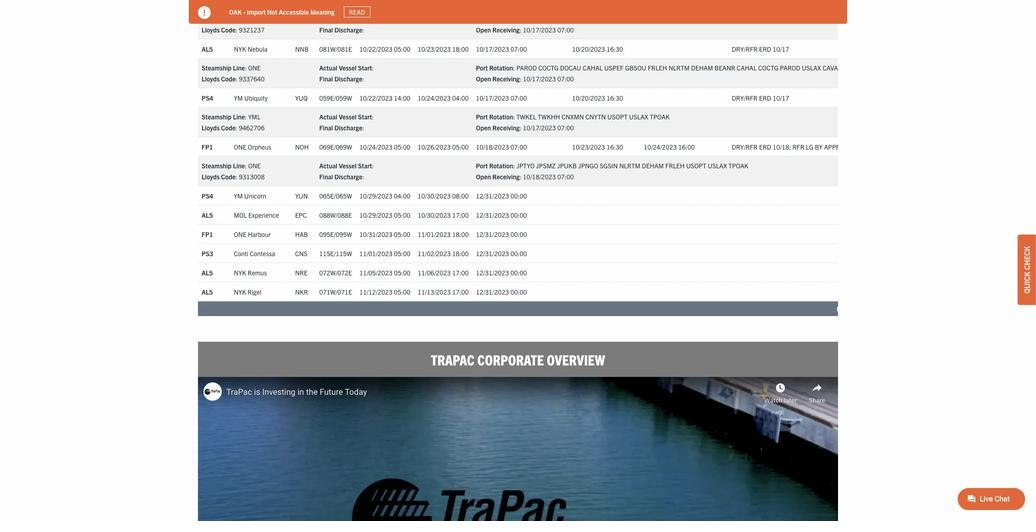 Task type: locate. For each thing, give the bounding box(es) containing it.
dry/rfr for 10/26/2023 05:00
[[732, 143, 758, 151]]

0 horizontal spatial nlrtm
[[620, 162, 641, 170]]

sgsin for mypkg
[[607, 15, 625, 23]]

sgsin for nlrtm
[[600, 162, 618, 170]]

10/20/2023 up the docau
[[572, 45, 605, 53]]

05:00 for 11/01/2023 05:00
[[394, 249, 411, 257]]

1 vertical spatial ps4
[[202, 192, 213, 200]]

2 12/31/2023 00:00 from the top
[[476, 211, 527, 219]]

harbour
[[248, 230, 271, 238]]

nyk left remus
[[234, 268, 246, 277]]

1 receiving from the top
[[493, 26, 520, 34]]

frleh down 10/24/2023 16:00
[[666, 162, 685, 170]]

1 10/22/2023 from the top
[[360, 45, 393, 53]]

0 vertical spatial dry/rfr erd 10/17
[[732, 45, 790, 53]]

1 vertical spatial nlrtm
[[620, 162, 641, 170]]

actual vessel start : final discharge : down 059e/059w
[[319, 113, 374, 132]]

10/20/2023 up cnxmn
[[572, 94, 605, 102]]

final up 069e/069w
[[319, 124, 333, 132]]

line inside steamship line : one lloyds code : 9313008
[[233, 162, 245, 170]]

9462706
[[239, 124, 265, 132]]

16:30 up uspef
[[607, 45, 623, 53]]

3 line from the top
[[233, 113, 245, 121]]

10/20/2023
[[572, 45, 605, 53], [572, 94, 605, 102]]

3 dry/rfr from the top
[[732, 143, 758, 151]]

4 actual from the top
[[319, 162, 337, 170]]

05:00 up 11/05/2023 05:00
[[394, 249, 411, 257]]

1 vertical spatial 10/29/2023
[[360, 211, 393, 219]]

docau
[[560, 64, 582, 72]]

lloyds left 9337640
[[202, 75, 220, 83]]

10/30/2023 08:00
[[418, 192, 469, 200]]

0 vertical spatial nlrtm
[[669, 64, 690, 72]]

ps4 down steamship line : one lloyds code : 9337640
[[202, 94, 213, 102]]

dry/rfr down beanr
[[732, 94, 758, 102]]

open inside port rotation : krpus cnshg cnngb cnshk sgsin mypkg innsa inpav lkcmb thlch vnvut vnhph cnytn jptyo usopt uslax tpoak open receiving : 10/17/2023 07:00
[[476, 26, 491, 34]]

line inside the steamship line : yml lloyds code : 9462706
[[233, 113, 245, 121]]

line left yml
[[233, 113, 245, 121]]

0 vertical spatial 10/22/2023
[[360, 45, 393, 53]]

1 horizontal spatial 11/01/2023
[[418, 230, 451, 238]]

0 vertical spatial dry/rfr
[[732, 45, 758, 53]]

usopt
[[819, 15, 839, 23], [844, 64, 865, 72], [608, 113, 628, 121], [686, 162, 707, 170]]

actual vessel start : final discharge : up the 065e/065w
[[319, 162, 374, 181]]

0 vertical spatial 10/23/2023
[[418, 45, 451, 53]]

port for port rotation : jptyo jpsmz jpukb jpngo sgsin nlrtm deham frleh usopt uslax tpoak open receiving : 10/18/2023 07:00
[[476, 162, 488, 170]]

10/23/2023 for 10/23/2023 18:00
[[418, 45, 451, 53]]

04:00 for 10/24/2023 04:00
[[452, 94, 469, 102]]

11/13/2023 17:00
[[418, 288, 469, 296]]

10/24/2023 for 10/24/2023 04:00
[[418, 94, 451, 102]]

1 vertical spatial 18:00
[[452, 230, 469, 238]]

2 vertical spatial 17:00
[[452, 288, 469, 296]]

05:00 for 10/24/2023 05:00
[[394, 143, 411, 151]]

1 al5 from the top
[[202, 45, 213, 53]]

jpngo
[[579, 162, 599, 170]]

2 actual vessel start : final discharge : from the top
[[319, 64, 374, 83]]

1 dry/rfr from the top
[[732, 45, 758, 53]]

1 vertical spatial 04:00
[[394, 192, 411, 200]]

12/31/2023 for 11/01/2023 18:00
[[476, 230, 509, 238]]

receiving inside "port rotation : parod coctg docau cahal uspef gbsou frleh nlrtm deham beanr cahal coctg parod uslax cavan usopt tpoak open receiving : 10/17/2023 07:00"
[[493, 75, 520, 83]]

1 final from the top
[[319, 26, 333, 34]]

code inside the steamship line : one lloyds code : 9321237
[[221, 26, 236, 34]]

ps4
[[202, 94, 213, 102], [202, 192, 213, 200]]

code down oak
[[221, 26, 236, 34]]

parod left the docau
[[517, 64, 537, 72]]

1 10/20/2023 from the top
[[572, 45, 605, 53]]

actual down 081w/081e
[[319, 64, 337, 72]]

rotation inside port rotation : twkel twkhh cnxmn cnytn usopt uslax tpoak open receiving : 10/17/2023 07:00
[[490, 113, 513, 121]]

port rotation : twkel twkhh cnxmn cnytn usopt uslax tpoak open receiving : 10/17/2023 07:00
[[476, 113, 670, 132]]

vessel right meaning
[[339, 15, 357, 23]]

final up the 065e/065w
[[319, 173, 333, 181]]

10/29/2023 up 10/31/2023
[[360, 211, 393, 219]]

receiving down the 10/18/2023 07:00
[[493, 173, 520, 181]]

3 receiving from the top
[[493, 124, 520, 132]]

1 vertical spatial erd
[[759, 94, 772, 102]]

port inside port rotation : twkel twkhh cnxmn cnytn usopt uslax tpoak open receiving : 10/17/2023 07:00
[[476, 113, 488, 121]]

vessel down 059e/059w
[[339, 113, 357, 121]]

1 line from the top
[[233, 15, 245, 23]]

lloyds inside the steamship line : one lloyds code : 9321237
[[202, 26, 220, 34]]

1 code from the top
[[221, 26, 236, 34]]

18:00 for 11/02/2023 18:00
[[452, 249, 469, 257]]

10/17/2023 07:00
[[476, 45, 527, 53], [476, 94, 527, 102]]

6 12/31/2023 00:00 from the top
[[476, 288, 527, 296]]

3 rotation from the top
[[490, 113, 513, 121]]

0 vertical spatial 11/01/2023
[[418, 230, 451, 238]]

start down '10/22/2023 14:00'
[[358, 113, 372, 121]]

port inside port rotation : krpus cnshg cnngb cnshk sgsin mypkg innsa inpav lkcmb thlch vnvut vnhph cnytn jptyo usopt uslax tpoak open receiving : 10/17/2023 07:00
[[476, 15, 488, 23]]

code left 9313008
[[221, 173, 236, 181]]

0 horizontal spatial 10/18/2023
[[476, 143, 509, 151]]

1 start from the top
[[358, 15, 372, 23]]

10/29/2023 up the 10/29/2023 05:00
[[360, 192, 393, 200]]

ym left unicorn
[[234, 192, 243, 200]]

0 horizontal spatial 04:00
[[394, 192, 411, 200]]

mol experience
[[234, 211, 279, 219]]

fp1
[[202, 143, 213, 151], [202, 230, 213, 238]]

12/31/2023
[[476, 192, 509, 200], [476, 211, 509, 219], [476, 230, 509, 238], [476, 249, 509, 257], [476, 268, 509, 277], [476, 288, 509, 296]]

16:30 for 10/23/2023 18:00
[[607, 45, 623, 53]]

final up 059e/059w
[[319, 75, 333, 83]]

line up 9337640
[[233, 64, 245, 72]]

tpoak
[[861, 15, 881, 23], [866, 64, 886, 72], [650, 113, 670, 121], [729, 162, 749, 170]]

nlrtm inside port rotation : jptyo jpsmz jpukb jpngo sgsin nlrtm deham frleh usopt uslax tpoak open receiving : 10/18/2023 07:00
[[620, 162, 641, 170]]

3 actual vessel start : final discharge : from the top
[[319, 113, 374, 132]]

0 vertical spatial cnytn
[[777, 15, 798, 23]]

jptyo
[[799, 15, 818, 23], [517, 162, 535, 170]]

records displayed :
[[837, 305, 893, 313]]

start down '10/22/2023 05:00'
[[358, 64, 372, 72]]

2 steamship from the top
[[202, 64, 232, 72]]

discharge for 9313008
[[335, 173, 363, 181]]

tpoak inside port rotation : krpus cnshg cnngb cnshk sgsin mypkg innsa inpav lkcmb thlch vnvut vnhph cnytn jptyo usopt uslax tpoak open receiving : 10/17/2023 07:00
[[861, 15, 881, 23]]

2 vertical spatial nyk
[[234, 288, 246, 296]]

2 vertical spatial 16:30
[[607, 143, 623, 151]]

receiving up the 10/18/2023 07:00
[[493, 124, 520, 132]]

line inside steamship line : one lloyds code : 9337640
[[233, 64, 245, 72]]

2 horizontal spatial 10/24/2023
[[644, 143, 677, 151]]

3 16:30 from the top
[[607, 143, 623, 151]]

one up 9321237
[[248, 15, 261, 23]]

1 vertical spatial jptyo
[[517, 162, 535, 170]]

05:00 down 11/01/2023 05:00
[[394, 268, 411, 277]]

0 horizontal spatial deham
[[642, 162, 664, 170]]

actual for steamship line : yml lloyds code : 9462706
[[319, 113, 337, 121]]

ps4 down steamship line : one lloyds code : 9313008
[[202, 192, 213, 200]]

code inside steamship line : one lloyds code : 9313008
[[221, 173, 236, 181]]

1 horizontal spatial coctg
[[759, 64, 779, 72]]

steamship inside steamship line : one lloyds code : 9337640
[[202, 64, 232, 72]]

code inside steamship line : one lloyds code : 9337640
[[221, 75, 236, 83]]

dry/rfr up beanr
[[732, 45, 758, 53]]

2 vertical spatial erd
[[759, 143, 772, 151]]

conti
[[234, 249, 248, 257]]

05:00 down 10/29/2023 04:00
[[394, 211, 411, 219]]

2 10/17 from the top
[[773, 94, 790, 102]]

17:00 down 08:00
[[452, 211, 469, 219]]

vessel down 081w/081e
[[339, 64, 357, 72]]

11/13/2023
[[418, 288, 451, 296]]

actual down 069e/069w
[[319, 162, 337, 170]]

12/31/2023 for 10/30/2023 08:00
[[476, 192, 509, 200]]

1 10/20/2023 16:30 from the top
[[572, 45, 623, 53]]

twkhh
[[538, 113, 560, 121]]

0 horizontal spatial cnytn
[[586, 113, 606, 121]]

start for steamship line : one lloyds code : 9321237
[[358, 15, 372, 23]]

one
[[248, 15, 261, 23], [248, 64, 261, 72], [234, 143, 247, 151], [248, 162, 261, 170], [234, 230, 247, 238]]

actual vessel start : final discharge : up 059e/059w
[[319, 64, 374, 83]]

4 12/31/2023 from the top
[[476, 249, 509, 257]]

07:00 down cnngb
[[558, 26, 574, 34]]

1 vertical spatial sgsin
[[600, 162, 618, 170]]

code left 9462706
[[221, 124, 236, 132]]

one up 9337640
[[248, 64, 261, 72]]

start for steamship line : one lloyds code : 9313008
[[358, 162, 372, 170]]

4 receiving from the top
[[493, 173, 520, 181]]

1 vertical spatial 10/18/2023
[[523, 173, 556, 181]]

rotation for : twkel twkhh cnxmn cnytn usopt uslax tpoak
[[490, 113, 513, 121]]

jptyo left "jpsmz"
[[517, 162, 535, 170]]

3 al5 from the top
[[202, 268, 213, 277]]

actual down 059e/059w
[[319, 113, 337, 121]]

1 steamship from the top
[[202, 15, 232, 23]]

1 vertical spatial cnytn
[[586, 113, 606, 121]]

10/17 for 10/23/2023 18:00
[[773, 45, 790, 53]]

10/24/2023 for 10/24/2023 16:00
[[644, 143, 677, 151]]

2 actual from the top
[[319, 64, 337, 72]]

07:00 inside port rotation : twkel twkhh cnxmn cnytn usopt uslax tpoak open receiving : 10/17/2023 07:00
[[558, 124, 574, 132]]

2 10/22/2023 from the top
[[360, 94, 393, 102]]

deham down 10/24/2023 16:00
[[642, 162, 664, 170]]

innsa
[[649, 15, 668, 23]]

sgsin
[[607, 15, 625, 23], [600, 162, 618, 170]]

10/17/2023 07:00 for 10/23/2023 18:00
[[476, 45, 527, 53]]

2 line from the top
[[233, 64, 245, 72]]

dry/rfr erd 10/17 for 10/24/2023 04:00
[[732, 94, 790, 102]]

1 18:00 from the top
[[452, 45, 469, 53]]

2 00:00 from the top
[[511, 211, 527, 219]]

coctg left the docau
[[539, 64, 559, 72]]

2 vertical spatial dry/rfr
[[732, 143, 758, 151]]

10/30/2023
[[418, 192, 451, 200], [418, 211, 451, 219]]

2 16:30 from the top
[[607, 94, 623, 102]]

0 vertical spatial ps4
[[202, 94, 213, 102]]

10/29/2023
[[360, 192, 393, 200], [360, 211, 393, 219]]

al5 for nyk nebula
[[202, 45, 213, 53]]

07:00 down "jpukb"
[[558, 173, 574, 181]]

1 vertical spatial 10/20/2023
[[572, 94, 605, 102]]

0 vertical spatial 10/17/2023 07:00
[[476, 45, 527, 53]]

0 vertical spatial 10/20/2023 16:30
[[572, 45, 623, 53]]

2 10/30/2023 from the top
[[418, 211, 451, 219]]

05:00 left the 10/26/2023
[[394, 143, 411, 151]]

10/18/2023
[[476, 143, 509, 151], [523, 173, 556, 181]]

1 vertical spatial 10/22/2023
[[360, 94, 393, 102]]

0 horizontal spatial jptyo
[[517, 162, 535, 170]]

cnytn
[[777, 15, 798, 23], [586, 113, 606, 121]]

1 vertical spatial 10/17/2023 07:00
[[476, 94, 527, 102]]

final for 9313008
[[319, 173, 333, 181]]

17:00 down 11/02/2023 18:00
[[452, 268, 469, 277]]

1 vertical spatial 10/20/2023 16:30
[[572, 94, 623, 102]]

1 lloyds from the top
[[202, 26, 220, 34]]

line up 9321237
[[233, 15, 245, 23]]

1 vertical spatial dry/rfr erd 10/17
[[732, 94, 790, 102]]

1 vertical spatial ym
[[234, 192, 243, 200]]

2 vertical spatial 18:00
[[452, 249, 469, 257]]

usopt inside port rotation : twkel twkhh cnxmn cnytn usopt uslax tpoak open receiving : 10/17/2023 07:00
[[608, 113, 628, 121]]

1 horizontal spatial cnytn
[[777, 15, 798, 23]]

10/23/2023 16:30
[[572, 143, 623, 151]]

2 10/20/2023 16:30 from the top
[[572, 94, 623, 102]]

one left orpheus
[[234, 143, 247, 151]]

2 vessel from the top
[[339, 64, 357, 72]]

05:00 for 11/05/2023 05:00
[[394, 268, 411, 277]]

07:00 inside "port rotation : parod coctg docau cahal uspef gbsou frleh nlrtm deham beanr cahal coctg parod uslax cavan usopt tpoak open receiving : 10/17/2023 07:00"
[[558, 75, 574, 83]]

6 00:00 from the top
[[511, 288, 527, 296]]

2 ym from the top
[[234, 192, 243, 200]]

sgsin right jpngo
[[600, 162, 618, 170]]

1 vertical spatial frleh
[[666, 162, 685, 170]]

1 horizontal spatial deham
[[691, 64, 713, 72]]

receiving up twkel
[[493, 75, 520, 83]]

0 vertical spatial frleh
[[648, 64, 667, 72]]

steamship line : one lloyds code : 9337640
[[202, 64, 265, 83]]

cnytn right cnxmn
[[586, 113, 606, 121]]

4 final from the top
[[319, 173, 333, 181]]

one inside steamship line : one lloyds code : 9337640
[[248, 64, 261, 72]]

1 horizontal spatial 10/24/2023
[[418, 94, 451, 102]]

6 12/31/2023 from the top
[[476, 288, 509, 296]]

final for 9321237
[[319, 26, 333, 34]]

05:00 right the 10/26/2023
[[452, 143, 469, 151]]

0 vertical spatial sgsin
[[607, 15, 625, 23]]

11/01/2023 up 11/02/2023
[[418, 230, 451, 238]]

0 vertical spatial 10/30/2023
[[418, 192, 451, 200]]

port
[[476, 15, 488, 23], [476, 64, 488, 72], [476, 113, 488, 121], [476, 162, 488, 170]]

nyk left rigel
[[234, 288, 246, 296]]

05:00 down the 10/29/2023 05:00
[[394, 230, 411, 238]]

quick
[[1023, 271, 1032, 293]]

1 vertical spatial 17:00
[[452, 268, 469, 277]]

1 horizontal spatial parod
[[780, 64, 801, 72]]

05:00 for 10/22/2023 05:00
[[394, 45, 411, 53]]

4 al5 from the top
[[202, 288, 213, 296]]

10/17/2023 07:00 up twkel
[[476, 94, 527, 102]]

10/20/2023 16:30 up cnxmn
[[572, 94, 623, 102]]

1 erd from the top
[[759, 45, 772, 53]]

open inside port rotation : twkel twkhh cnxmn cnytn usopt uslax tpoak open receiving : 10/17/2023 07:00
[[476, 124, 491, 132]]

10/23/2023 for 10/23/2023 16:30
[[572, 143, 605, 151]]

0 vertical spatial ym
[[234, 94, 243, 102]]

1 vertical spatial fp1
[[202, 230, 213, 238]]

2 receiving from the top
[[493, 75, 520, 83]]

4 lloyds from the top
[[202, 173, 220, 181]]

4 12/31/2023 00:00 from the top
[[476, 249, 527, 257]]

port inside port rotation : jptyo jpsmz jpukb jpngo sgsin nlrtm deham frleh usopt uslax tpoak open receiving : 10/18/2023 07:00
[[476, 162, 488, 170]]

frleh right gbsou on the top of page
[[648, 64, 667, 72]]

1 16:30 from the top
[[607, 45, 623, 53]]

sgsin right cnshk
[[607, 15, 625, 23]]

1 horizontal spatial 04:00
[[452, 94, 469, 102]]

0 vertical spatial nyk
[[234, 45, 246, 53]]

3 00:00 from the top
[[511, 230, 527, 238]]

thlch
[[711, 15, 731, 23]]

dry/rfr
[[732, 45, 758, 53], [732, 94, 758, 102], [732, 143, 758, 151]]

10/30/2023 up '10/30/2023 17:00' at left
[[418, 192, 451, 200]]

2 discharge from the top
[[335, 75, 363, 83]]

steamship
[[202, 15, 232, 23], [202, 64, 232, 72], [202, 113, 232, 121], [202, 162, 232, 170]]

1 port from the top
[[476, 15, 488, 23]]

07:00 down cnxmn
[[558, 124, 574, 132]]

deham left beanr
[[691, 64, 713, 72]]

0 vertical spatial jptyo
[[799, 15, 818, 23]]

4 00:00 from the top
[[511, 249, 527, 257]]

code for : 9321237
[[221, 26, 236, 34]]

sgsin inside port rotation : krpus cnshg cnngb cnshk sgsin mypkg innsa inpav lkcmb thlch vnvut vnhph cnytn jptyo usopt uslax tpoak open receiving : 10/17/2023 07:00
[[607, 15, 625, 23]]

1 nyk from the top
[[234, 45, 246, 53]]

line inside the steamship line : one lloyds code : 9321237
[[233, 15, 245, 23]]

0 horizontal spatial parod
[[517, 64, 537, 72]]

1 00:00 from the top
[[511, 192, 527, 200]]

port inside "port rotation : parod coctg docau cahal uspef gbsou frleh nlrtm deham beanr cahal coctg parod uslax cavan usopt tpoak open receiving : 10/17/2023 07:00"
[[476, 64, 488, 72]]

10/22/2023 right 081w/081e
[[360, 45, 393, 53]]

steamship inside steamship line : one lloyds code : 9313008
[[202, 162, 232, 170]]

0 vertical spatial fp1
[[202, 143, 213, 151]]

discharge up the 065e/065w
[[335, 173, 363, 181]]

10/22/2023 for 10/22/2023 14:00
[[360, 94, 393, 102]]

07:00 down krpus
[[511, 45, 527, 53]]

1 horizontal spatial 10/18/2023
[[523, 173, 556, 181]]

cnshk
[[584, 15, 606, 23]]

one for 9321237
[[248, 15, 261, 23]]

5 00:00 from the top
[[511, 268, 527, 277]]

code inside the steamship line : yml lloyds code : 9462706
[[221, 124, 236, 132]]

coctg right beanr
[[759, 64, 779, 72]]

yun
[[295, 192, 308, 200]]

cns
[[295, 249, 308, 257]]

1 17:00 from the top
[[452, 211, 469, 219]]

3 vessel from the top
[[339, 113, 357, 121]]

05:00 for 10/31/2023 05:00
[[394, 230, 411, 238]]

ps3
[[202, 249, 213, 257]]

11/05/2023
[[360, 268, 393, 277]]

1 cahal from the left
[[583, 64, 603, 72]]

17:00 down 11/06/2023 17:00
[[452, 288, 469, 296]]

18:00 for 10/23/2023 18:00
[[452, 45, 469, 53]]

deham
[[691, 64, 713, 72], [642, 162, 664, 170]]

steamship inside the steamship line : one lloyds code : 9321237
[[202, 15, 232, 23]]

trapac corporate overview
[[431, 350, 605, 368]]

jptyo right vnhph
[[799, 15, 818, 23]]

10/20/2023 16:30 for 04:00
[[572, 94, 623, 102]]

receiving inside port rotation : jptyo jpsmz jpukb jpngo sgsin nlrtm deham frleh usopt uslax tpoak open receiving : 10/18/2023 07:00
[[493, 173, 520, 181]]

1 vertical spatial 10/17
[[773, 94, 790, 102]]

discharge for 9337640
[[335, 75, 363, 83]]

0 vertical spatial 10/17
[[773, 45, 790, 53]]

lkcmb
[[689, 15, 710, 23]]

5 12/31/2023 from the top
[[476, 268, 509, 277]]

07:00 down the docau
[[558, 75, 574, 83]]

one up 9313008
[[248, 162, 261, 170]]

dry/rfr left 10/18;
[[732, 143, 758, 151]]

16:30 up port rotation : jptyo jpsmz jpukb jpngo sgsin nlrtm deham frleh usopt uslax tpoak open receiving : 10/18/2023 07:00
[[607, 143, 623, 151]]

1 10/30/2023 from the top
[[418, 192, 451, 200]]

check
[[1023, 246, 1032, 270]]

uslax inside port rotation : twkel twkhh cnxmn cnytn usopt uslax tpoak open receiving : 10/17/2023 07:00
[[629, 113, 649, 121]]

rotation inside "port rotation : parod coctg docau cahal uspef gbsou frleh nlrtm deham beanr cahal coctg parod uslax cavan usopt tpoak open receiving : 10/17/2023 07:00"
[[490, 64, 513, 72]]

lloyds inside the steamship line : yml lloyds code : 9462706
[[202, 124, 220, 132]]

nlrtm down the 10/23/2023 16:30
[[620, 162, 641, 170]]

one inside the steamship line : one lloyds code : 9321237
[[248, 15, 261, 23]]

rotation
[[490, 15, 513, 23], [490, 64, 513, 72], [490, 113, 513, 121], [490, 162, 513, 170]]

3 steamship from the top
[[202, 113, 232, 121]]

12/31/2023 for 11/06/2023 17:00
[[476, 268, 509, 277]]

receiving
[[493, 26, 520, 34], [493, 75, 520, 83], [493, 124, 520, 132], [493, 173, 520, 181]]

final for 9337640
[[319, 75, 333, 83]]

2 open from the top
[[476, 75, 491, 83]]

nyk
[[234, 45, 246, 53], [234, 268, 246, 277], [234, 288, 246, 296]]

2 dry/rfr from the top
[[732, 94, 758, 102]]

lloyds down solid image
[[202, 26, 220, 34]]

rotation inside port rotation : jptyo jpsmz jpukb jpngo sgsin nlrtm deham frleh usopt uslax tpoak open receiving : 10/18/2023 07:00
[[490, 162, 513, 170]]

start
[[358, 15, 372, 23], [358, 64, 372, 72], [358, 113, 372, 121], [358, 162, 372, 170]]

3 discharge from the top
[[335, 124, 363, 132]]

3 open from the top
[[476, 124, 491, 132]]

10/20/2023 16:30 up uspef
[[572, 45, 623, 53]]

4 start from the top
[[358, 162, 372, 170]]

10/20/2023 16:30 for 18:00
[[572, 45, 623, 53]]

:
[[245, 15, 247, 23], [372, 15, 374, 23], [513, 15, 515, 23], [236, 26, 238, 34], [363, 26, 364, 34], [520, 26, 522, 34], [245, 64, 247, 72], [372, 64, 374, 72], [513, 64, 515, 72], [236, 75, 238, 83], [363, 75, 364, 83], [520, 75, 522, 83], [245, 113, 247, 121], [372, 113, 374, 121], [513, 113, 515, 121], [236, 124, 238, 132], [363, 124, 364, 132], [520, 124, 522, 132], [245, 162, 247, 170], [372, 162, 374, 170], [513, 162, 515, 170], [236, 173, 238, 181], [363, 173, 364, 181], [520, 173, 522, 181], [890, 305, 892, 313]]

05:00 left the '10/23/2023 18:00'
[[394, 45, 411, 53]]

059e/059w
[[319, 94, 352, 102]]

0 vertical spatial 16:30
[[607, 45, 623, 53]]

2 lloyds from the top
[[202, 75, 220, 83]]

2 fp1 from the top
[[202, 230, 213, 238]]

17:00 for 11/06/2023 17:00
[[452, 268, 469, 277]]

0 vertical spatial deham
[[691, 64, 713, 72]]

12/31/2023 00:00 for 11/01/2023 18:00
[[476, 230, 527, 238]]

2 code from the top
[[221, 75, 236, 83]]

discharge for 9462706
[[335, 124, 363, 132]]

2 18:00 from the top
[[452, 230, 469, 238]]

1 open from the top
[[476, 26, 491, 34]]

lloyds left 9313008
[[202, 173, 220, 181]]

0 horizontal spatial 10/24/2023
[[360, 143, 393, 151]]

4 rotation from the top
[[490, 162, 513, 170]]

1 horizontal spatial nlrtm
[[669, 64, 690, 72]]

al5 for nyk remus
[[202, 268, 213, 277]]

3 12/31/2023 from the top
[[476, 230, 509, 238]]

ubiquity
[[244, 94, 268, 102]]

16:30 for 10/26/2023 05:00
[[607, 143, 623, 151]]

uslax inside port rotation : krpus cnshg cnngb cnshk sgsin mypkg innsa inpav lkcmb thlch vnvut vnhph cnytn jptyo usopt uslax tpoak open receiving : 10/17/2023 07:00
[[841, 15, 860, 23]]

1 vessel from the top
[[339, 15, 357, 23]]

4 discharge from the top
[[335, 173, 363, 181]]

open inside "port rotation : parod coctg docau cahal uspef gbsou frleh nlrtm deham beanr cahal coctg parod uslax cavan usopt tpoak open receiving : 10/17/2023 07:00"
[[476, 75, 491, 83]]

discharge
[[335, 26, 363, 34], [335, 75, 363, 83], [335, 124, 363, 132], [335, 173, 363, 181]]

4 steamship from the top
[[202, 162, 232, 170]]

1 vertical spatial nyk
[[234, 268, 246, 277]]

0 horizontal spatial cahal
[[583, 64, 603, 72]]

1 vertical spatial deham
[[642, 162, 664, 170]]

nlrtm right gbsou on the top of page
[[669, 64, 690, 72]]

jptyo inside port rotation : krpus cnshg cnngb cnshk sgsin mypkg innsa inpav lkcmb thlch vnvut vnhph cnytn jptyo usopt uslax tpoak open receiving : 10/17/2023 07:00
[[799, 15, 818, 23]]

4 code from the top
[[221, 173, 236, 181]]

1 horizontal spatial jptyo
[[799, 15, 818, 23]]

actual vessel start : final discharge : up 081w/081e
[[319, 15, 374, 34]]

open inside port rotation : jptyo jpsmz jpukb jpngo sgsin nlrtm deham frleh usopt uslax tpoak open receiving : 10/18/2023 07:00
[[476, 173, 491, 181]]

10/17/2023 inside "port rotation : parod coctg docau cahal uspef gbsou frleh nlrtm deham beanr cahal coctg parod uslax cavan usopt tpoak open receiving : 10/17/2023 07:00"
[[523, 75, 556, 83]]

1 dry/rfr erd 10/17 from the top
[[732, 45, 790, 53]]

10/23/2023
[[418, 45, 451, 53], [572, 143, 605, 151]]

1 vertical spatial 11/01/2023
[[360, 249, 393, 257]]

10/30/2023 down 10/30/2023 08:00
[[418, 211, 451, 219]]

0 vertical spatial 17:00
[[452, 211, 469, 219]]

18:00 for 11/01/2023 18:00
[[452, 230, 469, 238]]

quick check link
[[1018, 235, 1037, 305]]

2 nyk from the top
[[234, 268, 246, 277]]

0 vertical spatial erd
[[759, 45, 772, 53]]

erd for 04:00
[[759, 94, 772, 102]]

rotation inside port rotation : krpus cnshg cnngb cnshk sgsin mypkg innsa inpav lkcmb thlch vnvut vnhph cnytn jptyo usopt uslax tpoak open receiving : 10/17/2023 07:00
[[490, 15, 513, 23]]

actual vessel start : final discharge :
[[319, 15, 374, 34], [319, 64, 374, 83], [319, 113, 374, 132], [319, 162, 374, 181]]

discharge up 059e/059w
[[335, 75, 363, 83]]

lloyds inside steamship line : one lloyds code : 9313008
[[202, 173, 220, 181]]

04:00 for 10/29/2023 04:00
[[394, 192, 411, 200]]

final down meaning
[[319, 26, 333, 34]]

3 nyk from the top
[[234, 288, 246, 296]]

erd
[[759, 45, 772, 53], [759, 94, 772, 102], [759, 143, 772, 151]]

1 rotation from the top
[[490, 15, 513, 23]]

cahal right beanr
[[737, 64, 757, 72]]

erd for 18:00
[[759, 45, 772, 53]]

rotation for : parod coctg docau cahal uspef gbsou frleh nlrtm deham beanr cahal coctg parod uslax cavan usopt tpoak
[[490, 64, 513, 72]]

3 12/31/2023 00:00 from the top
[[476, 230, 527, 238]]

start down 10/24/2023 05:00
[[358, 162, 372, 170]]

one for 9313008
[[248, 162, 261, 170]]

2 dry/rfr erd 10/17 from the top
[[732, 94, 790, 102]]

ym left ubiquity
[[234, 94, 243, 102]]

start for steamship line : yml lloyds code : 9462706
[[358, 113, 372, 121]]

0 horizontal spatial 11/01/2023
[[360, 249, 393, 257]]

1 12/31/2023 00:00 from the top
[[476, 192, 527, 200]]

11/01/2023
[[418, 230, 451, 238], [360, 249, 393, 257]]

discharge down read link
[[335, 26, 363, 34]]

noh
[[295, 143, 309, 151]]

10/29/2023 for 10/29/2023 05:00
[[360, 211, 393, 219]]

0 vertical spatial 10/29/2023
[[360, 192, 393, 200]]

2 port from the top
[[476, 64, 488, 72]]

3 18:00 from the top
[[452, 249, 469, 257]]

one inside steamship line : one lloyds code : 9313008
[[248, 162, 261, 170]]

steamship for steamship line : yml lloyds code : 9462706
[[202, 113, 232, 121]]

cnytn inside port rotation : twkel twkhh cnxmn cnytn usopt uslax tpoak open receiving : 10/17/2023 07:00
[[586, 113, 606, 121]]

4 vessel from the top
[[339, 162, 357, 170]]

0 horizontal spatial 10/23/2023
[[418, 45, 451, 53]]

deham inside "port rotation : parod coctg docau cahal uspef gbsou frleh nlrtm deham beanr cahal coctg parod uslax cavan usopt tpoak open receiving : 10/17/2023 07:00"
[[691, 64, 713, 72]]

steamship inside the steamship line : yml lloyds code : 9462706
[[202, 113, 232, 121]]

actual left read link
[[319, 15, 337, 23]]

1 vertical spatial 10/30/2023
[[418, 211, 451, 219]]

10/24/2023 right 14:00
[[418, 94, 451, 102]]

3 final from the top
[[319, 124, 333, 132]]

lloyds left 9462706
[[202, 124, 220, 132]]

uslax inside port rotation : jptyo jpsmz jpukb jpngo sgsin nlrtm deham frleh usopt uslax tpoak open receiving : 10/18/2023 07:00
[[708, 162, 727, 170]]

1 horizontal spatial 10/23/2023
[[572, 143, 605, 151]]

1 vertical spatial 16:30
[[607, 94, 623, 102]]

1 10/17/2023 07:00 from the top
[[476, 45, 527, 53]]

nyk left the nebula
[[234, 45, 246, 53]]

3 erd from the top
[[759, 143, 772, 151]]

12/31/2023 00:00 for 11/06/2023 17:00
[[476, 268, 527, 277]]

final for 9462706
[[319, 124, 333, 132]]

dry/rfr for 10/23/2023 18:00
[[732, 45, 758, 53]]

yuq
[[295, 94, 308, 102]]

2 10/20/2023 from the top
[[572, 94, 605, 102]]

10/17/2023 inside port rotation : twkel twkhh cnxmn cnytn usopt uslax tpoak open receiving : 10/17/2023 07:00
[[523, 124, 556, 132]]

read link
[[344, 6, 371, 17]]

0 vertical spatial 10/18/2023
[[476, 143, 509, 151]]

0 vertical spatial 18:00
[[452, 45, 469, 53]]

2 start from the top
[[358, 64, 372, 72]]

0 vertical spatial 04:00
[[452, 94, 469, 102]]

10/17 for 10/24/2023 04:00
[[773, 94, 790, 102]]

3 port from the top
[[476, 113, 488, 121]]

actual
[[319, 15, 337, 23], [319, 64, 337, 72], [319, 113, 337, 121], [319, 162, 337, 170]]

-
[[243, 8, 246, 16]]

1 vertical spatial 10/23/2023
[[572, 143, 605, 151]]

10/29/2023 05:00
[[360, 211, 411, 219]]

9321237
[[239, 26, 265, 34]]

1 12/31/2023 from the top
[[476, 192, 509, 200]]

line up 9313008
[[233, 162, 245, 170]]

fp1 up ps3
[[202, 230, 213, 238]]

11/05/2023 05:00
[[360, 268, 411, 277]]

1 horizontal spatial cahal
[[737, 64, 757, 72]]

actual vessel start : final discharge : for : 9462706
[[319, 113, 374, 132]]

1 vertical spatial dry/rfr
[[732, 94, 758, 102]]

nnb
[[295, 45, 309, 53]]

vessel down 069e/069w
[[339, 162, 357, 170]]

ym for ym unicorn
[[234, 192, 243, 200]]

sgsin inside port rotation : jptyo jpsmz jpukb jpngo sgsin nlrtm deham frleh usopt uslax tpoak open receiving : 10/18/2023 07:00
[[600, 162, 618, 170]]

lloyds inside steamship line : one lloyds code : 9337640
[[202, 75, 220, 83]]

16:30 for 10/24/2023 04:00
[[607, 94, 623, 102]]

1 10/17 from the top
[[773, 45, 790, 53]]

cahal left uspef
[[583, 64, 603, 72]]

0 vertical spatial 10/20/2023
[[572, 45, 605, 53]]

jpsmz
[[536, 162, 556, 170]]

1 ps4 from the top
[[202, 94, 213, 102]]

3 start from the top
[[358, 113, 372, 121]]

11/01/2023 down 10/31/2023
[[360, 249, 393, 257]]

2 12/31/2023 from the top
[[476, 211, 509, 219]]

0 horizontal spatial coctg
[[539, 64, 559, 72]]

18:00
[[452, 45, 469, 53], [452, 230, 469, 238], [452, 249, 469, 257]]

fp1 down the steamship line : yml lloyds code : 9462706
[[202, 143, 213, 151]]

parod
[[517, 64, 537, 72], [780, 64, 801, 72]]

1 actual vessel start : final discharge : from the top
[[319, 15, 374, 34]]

1 fp1 from the top
[[202, 143, 213, 151]]



Task type: vqa. For each thing, say whether or not it's contained in the screenshot.


Task type: describe. For each thing, give the bounding box(es) containing it.
ym for ym ubiquity
[[234, 94, 243, 102]]

12/31/2023 for 10/30/2023 17:00
[[476, 211, 509, 219]]

records
[[837, 305, 860, 313]]

nyk for nyk rigel
[[234, 288, 246, 296]]

05:00 for 10/26/2023 05:00
[[452, 143, 469, 151]]

11/01/2023 for 11/01/2023 18:00
[[418, 230, 451, 238]]

frleh inside "port rotation : parod coctg docau cahal uspef gbsou frleh nlrtm deham beanr cahal coctg parod uslax cavan usopt tpoak open receiving : 10/17/2023 07:00"
[[648, 64, 667, 72]]

11/01/2023 18:00
[[418, 230, 469, 238]]

nebula
[[248, 45, 268, 53]]

corporate
[[478, 350, 544, 368]]

nlrtm inside "port rotation : parod coctg docau cahal uspef gbsou frleh nlrtm deham beanr cahal coctg parod uslax cavan usopt tpoak open receiving : 10/17/2023 07:00"
[[669, 64, 690, 72]]

jptyo inside port rotation : jptyo jpsmz jpukb jpngo sgsin nlrtm deham frleh usopt uslax tpoak open receiving : 10/18/2023 07:00
[[517, 162, 535, 170]]

hab
[[295, 230, 308, 238]]

twkel
[[517, 113, 537, 121]]

081w/081e
[[319, 45, 352, 53]]

al5 for mol experience
[[202, 211, 213, 219]]

tpoak inside "port rotation : parod coctg docau cahal uspef gbsou frleh nlrtm deham beanr cahal coctg parod uslax cavan usopt tpoak open receiving : 10/17/2023 07:00"
[[866, 64, 886, 72]]

beanr
[[715, 64, 736, 72]]

07:00 up twkel
[[511, 94, 527, 102]]

12/31/2023 00:00 for 10/30/2023 17:00
[[476, 211, 527, 219]]

by
[[815, 143, 823, 151]]

07:00 inside port rotation : jptyo jpsmz jpukb jpngo sgsin nlrtm deham frleh usopt uslax tpoak open receiving : 10/18/2023 07:00
[[558, 173, 574, 181]]

yml
[[248, 113, 261, 121]]

line for 9462706
[[233, 113, 245, 121]]

actual vessel start : final discharge : for : 9337640
[[319, 64, 374, 83]]

10/30/2023 for 10/30/2023 17:00
[[418, 211, 451, 219]]

displayed
[[862, 305, 889, 313]]

one left harbour
[[234, 230, 247, 238]]

oak
[[229, 8, 242, 16]]

10/24/2023 05:00
[[360, 143, 411, 151]]

10/17/2023 07:00 for 10/24/2023 04:00
[[476, 94, 527, 102]]

cnshg
[[539, 15, 560, 23]]

dry/rfr erd 10/18; rfr lg by approval
[[732, 143, 856, 151]]

10/18;
[[773, 143, 791, 151]]

05:00 for 11/12/2023 05:00
[[394, 288, 411, 296]]

gbsou
[[625, 64, 647, 72]]

tpoak inside port rotation : twkel twkhh cnxmn cnytn usopt uslax tpoak open receiving : 10/17/2023 07:00
[[650, 113, 670, 121]]

nyk for nyk remus
[[234, 268, 246, 277]]

10/24/2023 04:00
[[418, 94, 469, 102]]

lloyds for steamship line : one lloyds code : 9313008
[[202, 173, 220, 181]]

lloyds for steamship line : one lloyds code : 9321237
[[202, 26, 220, 34]]

code for : 9337640
[[221, 75, 236, 83]]

nyk for nyk nebula
[[234, 45, 246, 53]]

oak - import not accessible meaning
[[229, 8, 335, 16]]

11/02/2023 18:00
[[418, 249, 469, 257]]

cnngb
[[561, 15, 583, 23]]

rotation for : jptyo jpsmz jpukb jpngo sgsin nlrtm deham frleh usopt uslax tpoak
[[490, 162, 513, 170]]

12/31/2023 00:00 for 10/30/2023 08:00
[[476, 192, 527, 200]]

07:00 down twkel
[[511, 143, 527, 151]]

11/06/2023
[[418, 268, 451, 277]]

10/18/2023 inside port rotation : jptyo jpsmz jpukb jpngo sgsin nlrtm deham frleh usopt uslax tpoak open receiving : 10/18/2023 07:00
[[523, 173, 556, 181]]

12/31/2023 00:00 for 11/02/2023 18:00
[[476, 249, 527, 257]]

remus
[[248, 268, 267, 277]]

10/24/2023 16:00
[[644, 143, 695, 151]]

10/17/2023 inside port rotation : krpus cnshg cnngb cnshk sgsin mypkg innsa inpav lkcmb thlch vnvut vnhph cnytn jptyo usopt uslax tpoak open receiving : 10/17/2023 07:00
[[523, 26, 556, 34]]

line for 9337640
[[233, 64, 245, 72]]

nre
[[295, 268, 308, 277]]

2 parod from the left
[[780, 64, 801, 72]]

krpus
[[517, 15, 537, 23]]

overview
[[547, 350, 605, 368]]

al5 for nyk rigel
[[202, 288, 213, 296]]

11/02/2023
[[418, 249, 451, 257]]

start for steamship line : one lloyds code : 9337640
[[358, 64, 372, 72]]

quick check
[[1023, 246, 1032, 293]]

11/01/2023 for 11/01/2023 05:00
[[360, 249, 393, 257]]

nyk remus
[[234, 268, 267, 277]]

receiving inside port rotation : krpus cnshg cnngb cnshk sgsin mypkg innsa inpav lkcmb thlch vnvut vnhph cnytn jptyo usopt uslax tpoak open receiving : 10/17/2023 07:00
[[493, 26, 520, 34]]

11/01/2023 05:00
[[360, 249, 411, 257]]

cnxmn
[[562, 113, 584, 121]]

uspef
[[604, 64, 624, 72]]

deham inside port rotation : jptyo jpsmz jpukb jpngo sgsin nlrtm deham frleh usopt uslax tpoak open receiving : 10/18/2023 07:00
[[642, 162, 664, 170]]

2 coctg from the left
[[759, 64, 779, 72]]

072w/072e
[[319, 268, 352, 277]]

10/29/2023 04:00
[[360, 192, 411, 200]]

10/22/2023 14:00
[[360, 94, 411, 102]]

actual vessel start : final discharge : for : 9321237
[[319, 15, 374, 34]]

12/31/2023 for 11/13/2023 17:00
[[476, 288, 509, 296]]

10/30/2023 for 10/30/2023 08:00
[[418, 192, 451, 200]]

orpheus
[[248, 143, 271, 151]]

code for : 9462706
[[221, 124, 236, 132]]

meaning
[[310, 8, 335, 16]]

10/31/2023
[[360, 230, 393, 238]]

code for : 9313008
[[221, 173, 236, 181]]

10/20/2023 for 10/24/2023 04:00
[[572, 94, 605, 102]]

port rotation : jptyo jpsmz jpukb jpngo sgsin nlrtm deham frleh usopt uslax tpoak open receiving : 10/18/2023 07:00
[[476, 162, 749, 181]]

line for 9313008
[[233, 162, 245, 170]]

actual for steamship line : one lloyds code : 9313008
[[319, 162, 337, 170]]

00:00 for 11/13/2023 17:00
[[511, 288, 527, 296]]

vessel for steamship line : yml lloyds code : 9462706
[[339, 113, 357, 121]]

one harbour
[[234, 230, 271, 238]]

lloyds for steamship line : one lloyds code : 9337640
[[202, 75, 220, 83]]

10/20/2023 for 10/23/2023 18:00
[[572, 45, 605, 53]]

nyk rigel
[[234, 288, 262, 296]]

actual vessel start : final discharge : for : 9313008
[[319, 162, 374, 181]]

port for port rotation : twkel twkhh cnxmn cnytn usopt uslax tpoak open receiving : 10/17/2023 07:00
[[476, 113, 488, 121]]

frleh inside port rotation : jptyo jpsmz jpukb jpngo sgsin nlrtm deham frleh usopt uslax tpoak open receiving : 10/18/2023 07:00
[[666, 162, 685, 170]]

095e/095w
[[319, 230, 352, 238]]

088w/088e
[[319, 211, 352, 219]]

steamship line : one lloyds code : 9313008
[[202, 162, 265, 181]]

not
[[267, 8, 277, 16]]

one orpheus
[[234, 143, 271, 151]]

1 coctg from the left
[[539, 64, 559, 72]]

vessel for steamship line : one lloyds code : 9313008
[[339, 162, 357, 170]]

rotation for : krpus cnshg cnngb cnshk sgsin mypkg innsa inpav lkcmb thlch vnvut vnhph cnytn jptyo usopt uslax tpoak
[[490, 15, 513, 23]]

steamship line : yml lloyds code : 9462706
[[202, 113, 265, 132]]

00:00 for 11/02/2023 18:00
[[511, 249, 527, 257]]

tpoak inside port rotation : jptyo jpsmz jpukb jpngo sgsin nlrtm deham frleh usopt uslax tpoak open receiving : 10/18/2023 07:00
[[729, 162, 749, 170]]

steamship for steamship line : one lloyds code : 9337640
[[202, 64, 232, 72]]

nkr
[[295, 288, 308, 296]]

usopt inside port rotation : krpus cnshg cnngb cnshk sgsin mypkg innsa inpav lkcmb thlch vnvut vnhph cnytn jptyo usopt uslax tpoak open receiving : 10/17/2023 07:00
[[819, 15, 839, 23]]

11/12/2023 05:00
[[360, 288, 411, 296]]

10/31/2023 05:00
[[360, 230, 411, 238]]

port rotation : krpus cnshg cnngb cnshk sgsin mypkg innsa inpav lkcmb thlch vnvut vnhph cnytn jptyo usopt uslax tpoak open receiving : 10/17/2023 07:00
[[476, 15, 881, 34]]

one for 9337640
[[248, 64, 261, 72]]

fp1 for one harbour
[[202, 230, 213, 238]]

ps4 for ym ubiquity
[[202, 94, 213, 102]]

ym unicorn
[[234, 192, 266, 200]]

2 cahal from the left
[[737, 64, 757, 72]]

rfr
[[793, 143, 805, 151]]

00:00 for 11/01/2023 18:00
[[511, 230, 527, 238]]

steamship for steamship line : one lloyds code : 9321237
[[202, 15, 232, 23]]

mol
[[234, 211, 247, 219]]

read
[[349, 8, 365, 16]]

11/06/2023 17:00
[[418, 268, 469, 277]]

usopt inside "port rotation : parod coctg docau cahal uspef gbsou frleh nlrtm deham beanr cahal coctg parod uslax cavan usopt tpoak open receiving : 10/17/2023 07:00"
[[844, 64, 865, 72]]

115e/115w
[[319, 249, 352, 257]]

05:00 for 10/29/2023 05:00
[[394, 211, 411, 219]]

08:00
[[452, 192, 469, 200]]

contessa
[[250, 249, 275, 257]]

dry/rfr for 10/24/2023 04:00
[[732, 94, 758, 102]]

usopt inside port rotation : jptyo jpsmz jpukb jpngo sgsin nlrtm deham frleh usopt uslax tpoak open receiving : 10/18/2023 07:00
[[686, 162, 707, 170]]

10/23/2023 18:00
[[418, 45, 469, 53]]

069e/069w
[[319, 143, 352, 151]]

10/18/2023 07:00
[[476, 143, 527, 151]]

12/31/2023 for 11/02/2023 18:00
[[476, 249, 509, 257]]

port for port rotation : krpus cnshg cnngb cnshk sgsin mypkg innsa inpav lkcmb thlch vnvut vnhph cnytn jptyo usopt uslax tpoak open receiving : 10/17/2023 07:00
[[476, 15, 488, 23]]

vessel for steamship line : one lloyds code : 9337640
[[339, 64, 357, 72]]

11/12/2023
[[360, 288, 393, 296]]

07:00 inside port rotation : krpus cnshg cnngb cnshk sgsin mypkg innsa inpav lkcmb thlch vnvut vnhph cnytn jptyo usopt uslax tpoak open receiving : 10/17/2023 07:00
[[558, 26, 574, 34]]

steamship line : one lloyds code : 9321237
[[202, 15, 265, 34]]

vnvut
[[733, 15, 753, 23]]

lloyds for steamship line : yml lloyds code : 9462706
[[202, 124, 220, 132]]

lg
[[806, 143, 814, 151]]

actual for steamship line : one lloyds code : 9321237
[[319, 15, 337, 23]]

16:00
[[679, 143, 695, 151]]

00:00 for 11/06/2023 17:00
[[511, 268, 527, 277]]

10/30/2023 17:00
[[418, 211, 469, 219]]

line for 9321237
[[233, 15, 245, 23]]

fp1 for one orpheus
[[202, 143, 213, 151]]

uslax inside "port rotation : parod coctg docau cahal uspef gbsou frleh nlrtm deham beanr cahal coctg parod uslax cavan usopt tpoak open receiving : 10/17/2023 07:00"
[[802, 64, 822, 72]]

00:00 for 10/30/2023 08:00
[[511, 192, 527, 200]]

epc
[[295, 211, 307, 219]]

actual for steamship line : one lloyds code : 9337640
[[319, 64, 337, 72]]

10/26/2023 05:00
[[418, 143, 469, 151]]

14:00
[[394, 94, 411, 102]]

065e/065w
[[319, 192, 352, 200]]

conti contessa
[[234, 249, 275, 257]]

import
[[247, 8, 266, 16]]

12/31/2023 00:00 for 11/13/2023 17:00
[[476, 288, 527, 296]]

17:00 for 11/13/2023 17:00
[[452, 288, 469, 296]]

10/29/2023 for 10/29/2023 04:00
[[360, 192, 393, 200]]

10/24/2023 for 10/24/2023 05:00
[[360, 143, 393, 151]]

rigel
[[248, 288, 262, 296]]

receiving inside port rotation : twkel twkhh cnxmn cnytn usopt uslax tpoak open receiving : 10/17/2023 07:00
[[493, 124, 520, 132]]

1 parod from the left
[[517, 64, 537, 72]]

solid image
[[198, 6, 211, 19]]

cavan
[[823, 64, 843, 72]]

trapac
[[431, 350, 475, 368]]

cnytn inside port rotation : krpus cnshg cnngb cnshk sgsin mypkg innsa inpav lkcmb thlch vnvut vnhph cnytn jptyo usopt uslax tpoak open receiving : 10/17/2023 07:00
[[777, 15, 798, 23]]

erd for 05:00
[[759, 143, 772, 151]]

steamship for steamship line : one lloyds code : 9313008
[[202, 162, 232, 170]]

10/26/2023
[[418, 143, 451, 151]]

nyk nebula
[[234, 45, 268, 53]]

port for port rotation : parod coctg docau cahal uspef gbsou frleh nlrtm deham beanr cahal coctg parod uslax cavan usopt tpoak open receiving : 10/17/2023 07:00
[[476, 64, 488, 72]]



